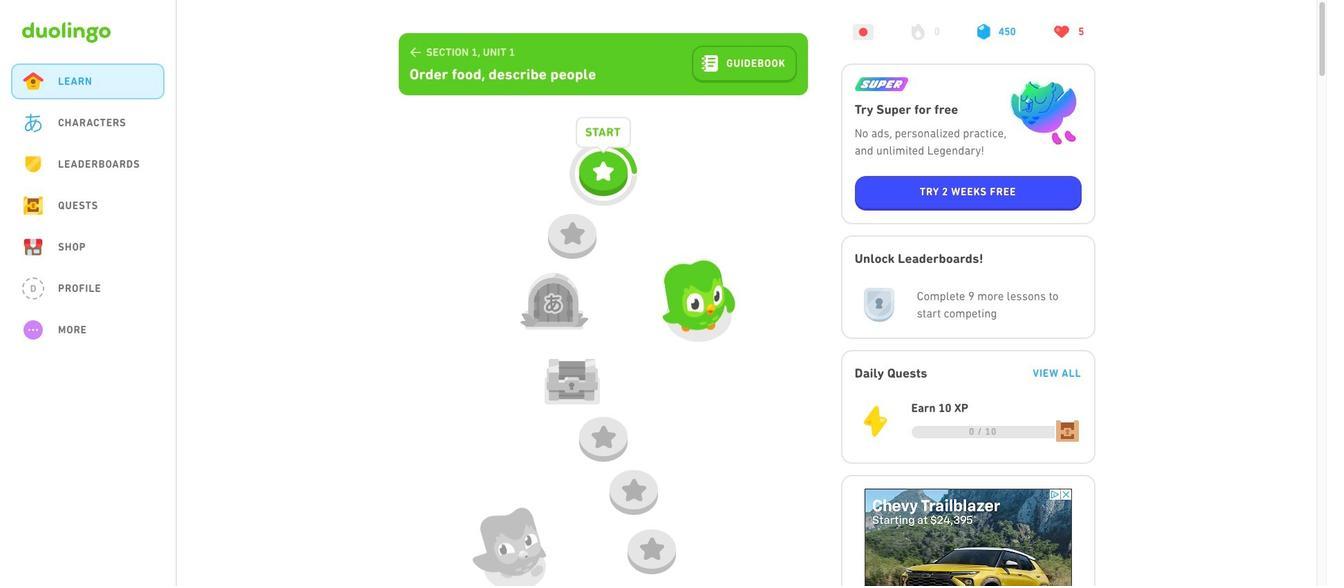 Task type: describe. For each thing, give the bounding box(es) containing it.
character gate image
[[520, 273, 589, 331]]

lesson 2 of 4 image
[[589, 159, 618, 183]]

1 vertical spatial lesson image
[[620, 479, 649, 502]]

guidebook image
[[702, 55, 718, 72]]

chest image
[[544, 351, 600, 413]]



Task type: locate. For each thing, give the bounding box(es) containing it.
lesson image
[[589, 426, 618, 449]]

progress bar
[[911, 427, 1054, 439]]

2 vertical spatial lesson image
[[637, 538, 666, 561]]

lesson image
[[558, 222, 587, 246], [620, 479, 649, 502], [637, 538, 666, 561]]

0 vertical spatial lesson image
[[558, 222, 587, 246]]

advertisement element
[[864, 489, 1072, 587]]



Task type: vqa. For each thing, say whether or not it's contained in the screenshot.
progress bar
yes



